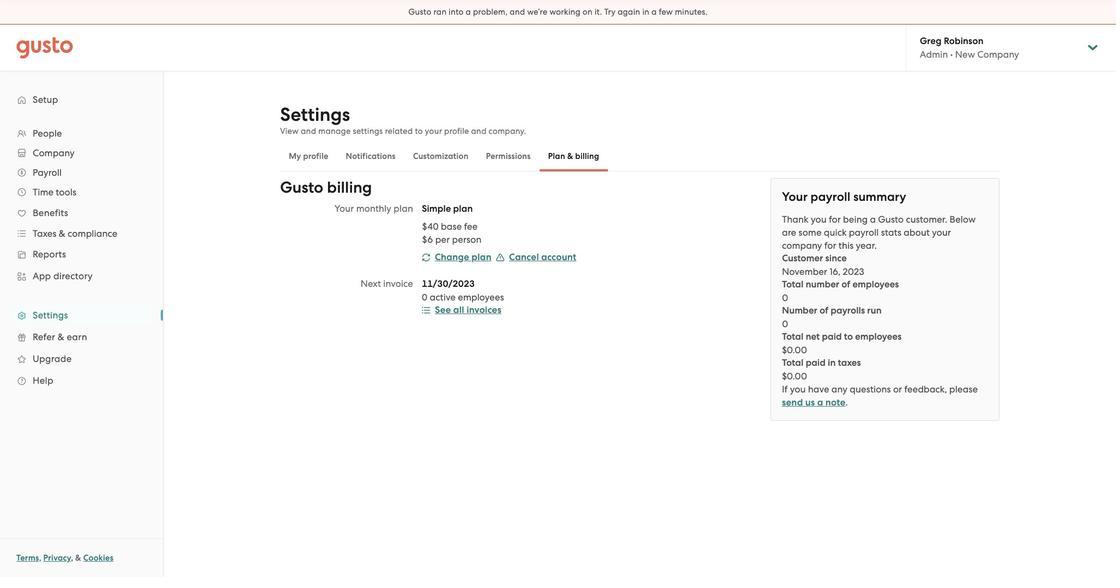Task type: describe. For each thing, give the bounding box(es) containing it.
notifications
[[346, 152, 396, 161]]

profile inside settings view and manage settings related to your profile and company.
[[444, 126, 469, 136]]

have
[[808, 384, 829, 395]]

0 horizontal spatial of
[[820, 305, 828, 317]]

0 horizontal spatial billing
[[327, 178, 372, 197]]

minutes.
[[675, 7, 708, 17]]

taxes
[[33, 228, 56, 239]]

app directory link
[[11, 267, 152, 286]]

reports link
[[11, 245, 152, 264]]

gusto navigation element
[[0, 71, 163, 409]]

notifications button
[[337, 143, 404, 170]]

again
[[618, 7, 640, 17]]

$40 base fee $6 per person
[[422, 221, 482, 245]]

0 down number
[[782, 319, 788, 330]]

permissions button
[[477, 143, 539, 170]]

taxes
[[838, 358, 861, 369]]

list for your monthly plan
[[422, 220, 668, 246]]

time tools
[[33, 187, 76, 198]]

greg
[[920, 35, 942, 47]]

to inside settings view and manage settings related to your profile and company.
[[415, 126, 423, 136]]

settings for settings view and manage settings related to your profile and company.
[[280, 104, 350, 126]]

refer & earn link
[[11, 328, 152, 347]]

since
[[825, 253, 847, 264]]

being
[[843, 214, 868, 225]]

plan right the monthly
[[394, 203, 413, 214]]

compliance
[[68, 228, 117, 239]]

in inside thank you for being a gusto customer. below are some quick payroll stats about your company for this year. customer since november 16, 2023 total number of employees 0 number of payrolls run 0 total net paid to employees $0.00 total paid in taxes $0.00 if you have any questions or feedback, please send us a note .
[[828, 358, 836, 369]]

send
[[782, 397, 803, 409]]

year.
[[856, 240, 877, 251]]

company inside dropdown button
[[33, 148, 75, 159]]

see all invoices
[[435, 305, 502, 316]]

1 horizontal spatial of
[[842, 279, 850, 290]]

app
[[33, 271, 51, 282]]

your inside settings view and manage settings related to your profile and company.
[[425, 126, 442, 136]]

this
[[839, 240, 854, 251]]

plan & billing
[[548, 152, 599, 161]]

refer
[[33, 332, 55, 343]]

your inside thank you for being a gusto customer. below are some quick payroll stats about your company for this year. customer since november 16, 2023 total number of employees 0 number of payrolls run 0 total net paid to employees $0.00 total paid in taxes $0.00 if you have any questions or feedback, please send us a note .
[[932, 227, 951, 238]]

change
[[435, 252, 469, 263]]

gusto for gusto ran into a problem, and we're working on it. try again in a few minutes.
[[409, 7, 431, 17]]

payrolls
[[831, 305, 865, 317]]

invoice
[[383, 279, 413, 289]]

1 horizontal spatial and
[[471, 126, 487, 136]]

a left "few"
[[652, 7, 657, 17]]

& for compliance
[[59, 228, 65, 239]]

note
[[826, 397, 846, 409]]

thank
[[782, 214, 809, 225]]

per
[[435, 234, 450, 245]]

we're
[[527, 7, 548, 17]]

customization button
[[404, 143, 477, 170]]

2 total from the top
[[782, 331, 804, 343]]

company
[[782, 240, 822, 251]]

my profile button
[[280, 143, 337, 170]]

$40
[[422, 221, 439, 232]]

terms
[[16, 554, 39, 564]]

setup link
[[11, 90, 152, 110]]

taxes & compliance
[[33, 228, 117, 239]]

people button
[[11, 124, 152, 143]]

cancel account link
[[496, 252, 576, 263]]

base
[[441, 221, 462, 232]]

all
[[453, 305, 464, 316]]

list containing people
[[0, 124, 163, 392]]

0 vertical spatial paid
[[822, 331, 842, 343]]

next invoice
[[361, 279, 413, 289]]

account
[[541, 252, 576, 263]]

try
[[604, 7, 616, 17]]

1 horizontal spatial you
[[811, 214, 827, 225]]

1 vertical spatial paid
[[806, 358, 826, 369]]

cookies
[[83, 554, 114, 564]]

home image
[[16, 37, 73, 59]]

payroll inside thank you for being a gusto customer. below are some quick payroll stats about your company for this year. customer since november 16, 2023 total number of employees 0 number of payrolls run 0 total net paid to employees $0.00 total paid in taxes $0.00 if you have any questions or feedback, please send us a note .
[[849, 227, 879, 238]]

simple plan
[[422, 203, 473, 215]]

if
[[782, 384, 788, 395]]

payroll button
[[11, 163, 152, 183]]

payroll
[[33, 167, 62, 178]]

privacy
[[43, 554, 71, 564]]

terms , privacy , & cookies
[[16, 554, 114, 564]]

permissions
[[486, 152, 531, 161]]

us
[[805, 397, 815, 409]]

2 horizontal spatial and
[[510, 7, 525, 17]]

see all invoices link
[[422, 304, 668, 317]]

2 $0.00 from the top
[[782, 371, 807, 382]]

net
[[806, 331, 820, 343]]

your for your payroll summary
[[782, 190, 808, 204]]

gusto inside thank you for being a gusto customer. below are some quick payroll stats about your company for this year. customer since november 16, 2023 total number of employees 0 number of payrolls run 0 total net paid to employees $0.00 total paid in taxes $0.00 if you have any questions or feedback, please send us a note .
[[878, 214, 904, 225]]

employees inside 11/30/2023 0 active employees
[[458, 292, 504, 303]]

simple
[[422, 203, 451, 215]]

fee
[[464, 221, 478, 232]]

customer
[[782, 253, 823, 264]]

questions
[[850, 384, 891, 395]]

16,
[[830, 267, 841, 277]]

customization
[[413, 152, 469, 161]]

active
[[430, 292, 456, 303]]

manage
[[318, 126, 351, 136]]

view
[[280, 126, 299, 136]]

1 total from the top
[[782, 279, 804, 290]]

a right the us
[[817, 397, 823, 409]]

people
[[33, 128, 62, 139]]

plan
[[548, 152, 565, 161]]

gusto ran into a problem, and we're working on it. try again in a few minutes.
[[409, 7, 708, 17]]

•
[[950, 49, 953, 60]]



Task type: locate. For each thing, give the bounding box(es) containing it.
person
[[452, 234, 482, 245]]

& right 'plan'
[[567, 152, 573, 161]]

3 total from the top
[[782, 358, 804, 369]]

settings tabs tab list
[[280, 141, 1000, 172]]

1 , from the left
[[39, 554, 41, 564]]

$0.00 up if on the right of page
[[782, 371, 807, 382]]

your payroll summary
[[782, 190, 906, 204]]

company down people
[[33, 148, 75, 159]]

settings for settings
[[33, 310, 68, 321]]

settings inside settings view and manage settings related to your profile and company.
[[280, 104, 350, 126]]

settings inside list
[[33, 310, 68, 321]]

company.
[[489, 126, 526, 136]]

2 , from the left
[[71, 554, 73, 564]]

below
[[950, 214, 976, 225]]

1 vertical spatial to
[[844, 331, 853, 343]]

plan up the fee
[[453, 203, 473, 215]]

company button
[[11, 143, 152, 163]]

quick
[[824, 227, 847, 238]]

plan down person
[[472, 252, 492, 263]]

11/30/2023 0 active employees
[[422, 279, 504, 303]]

profile right my
[[303, 152, 328, 161]]

0 vertical spatial profile
[[444, 126, 469, 136]]

profile inside "button"
[[303, 152, 328, 161]]

stats
[[881, 227, 902, 238]]

11/30/2023
[[422, 279, 475, 290]]

0 inside 11/30/2023 0 active employees
[[422, 292, 427, 303]]

1 vertical spatial billing
[[327, 178, 372, 197]]

next
[[361, 279, 381, 289]]

in
[[642, 7, 649, 17], [828, 358, 836, 369]]

1 horizontal spatial ,
[[71, 554, 73, 564]]

of left payrolls
[[820, 305, 828, 317]]

company inside greg robinson admin • new company
[[977, 49, 1019, 60]]

1 vertical spatial $0.00
[[782, 371, 807, 382]]

1 horizontal spatial billing
[[575, 152, 599, 161]]

& left earn on the bottom of page
[[58, 332, 64, 343]]

1 horizontal spatial your
[[782, 190, 808, 204]]

and left we're
[[510, 7, 525, 17]]

privacy link
[[43, 554, 71, 564]]

change plan link
[[422, 252, 492, 263]]

summary
[[853, 190, 906, 204]]

1 vertical spatial total
[[782, 331, 804, 343]]

0 vertical spatial gusto
[[409, 7, 431, 17]]

thank you for being a gusto customer. below are some quick payroll stats about your company for this year. customer since november 16, 2023 total number of employees 0 number of payrolls run 0 total net paid to employees $0.00 total paid in taxes $0.00 if you have any questions or feedback, please send us a note .
[[782, 214, 978, 409]]

0 horizontal spatial to
[[415, 126, 423, 136]]

list for your payroll summary
[[782, 252, 988, 383]]

0 vertical spatial you
[[811, 214, 827, 225]]

0 vertical spatial payroll
[[811, 190, 851, 204]]

gusto billing
[[280, 178, 372, 197]]

0 horizontal spatial and
[[301, 126, 316, 136]]

number
[[782, 305, 817, 317]]

to down payrolls
[[844, 331, 853, 343]]

payroll
[[811, 190, 851, 204], [849, 227, 879, 238]]

profile up customization
[[444, 126, 469, 136]]

settings up the manage
[[280, 104, 350, 126]]

.
[[846, 397, 848, 408]]

1 vertical spatial gusto
[[280, 178, 323, 197]]

my profile
[[289, 152, 328, 161]]

0 horizontal spatial gusto
[[280, 178, 323, 197]]

taxes & compliance button
[[11, 224, 152, 244]]

2 horizontal spatial list
[[782, 252, 988, 383]]

& for billing
[[567, 152, 573, 161]]

1 horizontal spatial in
[[828, 358, 836, 369]]

,
[[39, 554, 41, 564], [71, 554, 73, 564]]

customer.
[[906, 214, 947, 225]]

and left company.
[[471, 126, 487, 136]]

paid
[[822, 331, 842, 343], [806, 358, 826, 369]]

gusto up stats
[[878, 214, 904, 225]]

0 vertical spatial to
[[415, 126, 423, 136]]

your for your monthly plan
[[335, 203, 354, 214]]

1 horizontal spatial profile
[[444, 126, 469, 136]]

it.
[[595, 7, 602, 17]]

billing right 'plan'
[[575, 152, 599, 161]]

your up customization
[[425, 126, 442, 136]]

into
[[449, 7, 464, 17]]

1 vertical spatial settings
[[33, 310, 68, 321]]

employees down run
[[855, 331, 902, 343]]

your
[[425, 126, 442, 136], [932, 227, 951, 238]]

company right new
[[977, 49, 1019, 60]]

payroll up the being at the top of the page
[[811, 190, 851, 204]]

0 horizontal spatial list
[[0, 124, 163, 392]]

list containing $40 base fee
[[422, 220, 668, 246]]

0 horizontal spatial ,
[[39, 554, 41, 564]]

1 vertical spatial profile
[[303, 152, 328, 161]]

and
[[510, 7, 525, 17], [301, 126, 316, 136], [471, 126, 487, 136]]

2023
[[843, 267, 864, 277]]

0 vertical spatial of
[[842, 279, 850, 290]]

1 horizontal spatial your
[[932, 227, 951, 238]]

settings view and manage settings related to your profile and company.
[[280, 104, 526, 136]]

a right the being at the top of the page
[[870, 214, 876, 225]]

0 vertical spatial $0.00
[[782, 345, 807, 356]]

help link
[[11, 371, 152, 391]]

of down the 2023
[[842, 279, 850, 290]]

0 horizontal spatial profile
[[303, 152, 328, 161]]

total up if on the right of page
[[782, 358, 804, 369]]

total
[[782, 279, 804, 290], [782, 331, 804, 343], [782, 358, 804, 369]]

to
[[415, 126, 423, 136], [844, 331, 853, 343]]

0 vertical spatial total
[[782, 279, 804, 290]]

0 vertical spatial company
[[977, 49, 1019, 60]]

you up some
[[811, 214, 827, 225]]

0 horizontal spatial in
[[642, 7, 649, 17]]

about
[[904, 227, 930, 238]]

to inside thank you for being a gusto customer. below are some quick payroll stats about your company for this year. customer since november 16, 2023 total number of employees 0 number of payrolls run 0 total net paid to employees $0.00 total paid in taxes $0.00 if you have any questions or feedback, please send us a note .
[[844, 331, 853, 343]]

$6
[[422, 234, 433, 245]]

1 vertical spatial payroll
[[849, 227, 879, 238]]

gusto for gusto billing
[[280, 178, 323, 197]]

0 horizontal spatial you
[[790, 384, 806, 395]]

1 vertical spatial you
[[790, 384, 806, 395]]

gusto down my
[[280, 178, 323, 197]]

for down the quick
[[824, 240, 836, 251]]

new
[[955, 49, 975, 60]]

2 vertical spatial total
[[782, 358, 804, 369]]

1 horizontal spatial list
[[422, 220, 668, 246]]

billing inside button
[[575, 152, 599, 161]]

1 vertical spatial your
[[932, 227, 951, 238]]

cancel
[[509, 252, 539, 263]]

1 vertical spatial company
[[33, 148, 75, 159]]

& left cookies
[[75, 554, 81, 564]]

& inside button
[[567, 152, 573, 161]]

invoices
[[467, 305, 502, 316]]

0 horizontal spatial your
[[425, 126, 442, 136]]

few
[[659, 7, 673, 17]]

upgrade link
[[11, 349, 152, 369]]

1 horizontal spatial company
[[977, 49, 1019, 60]]

billing up the monthly
[[327, 178, 372, 197]]

2 vertical spatial gusto
[[878, 214, 904, 225]]

0 horizontal spatial settings
[[33, 310, 68, 321]]

0 vertical spatial employees
[[853, 279, 899, 290]]

benefits link
[[11, 203, 152, 223]]

in left taxes
[[828, 358, 836, 369]]

benefits
[[33, 208, 68, 219]]

plan for simple
[[453, 203, 473, 215]]

0 vertical spatial for
[[829, 214, 841, 225]]

0 up number
[[782, 293, 788, 304]]

0 vertical spatial settings
[[280, 104, 350, 126]]

of
[[842, 279, 850, 290], [820, 305, 828, 317]]

, left privacy link
[[39, 554, 41, 564]]

0 vertical spatial your
[[425, 126, 442, 136]]

payroll up year.
[[849, 227, 879, 238]]

some
[[799, 227, 822, 238]]

list containing customer since
[[782, 252, 988, 383]]

time tools button
[[11, 183, 152, 202]]

you right if on the right of page
[[790, 384, 806, 395]]

plan for change
[[472, 252, 492, 263]]

0 horizontal spatial company
[[33, 148, 75, 159]]

total down november
[[782, 279, 804, 290]]

0 horizontal spatial your
[[335, 203, 354, 214]]

your down customer.
[[932, 227, 951, 238]]

your up thank
[[782, 190, 808, 204]]

any
[[832, 384, 848, 395]]

admin
[[920, 49, 948, 60]]

&
[[567, 152, 573, 161], [59, 228, 65, 239], [58, 332, 64, 343], [75, 554, 81, 564]]

related
[[385, 126, 413, 136]]

are
[[782, 227, 796, 238]]

employees down the 2023
[[853, 279, 899, 290]]

your down gusto billing at the left of the page
[[335, 203, 354, 214]]

1 vertical spatial of
[[820, 305, 828, 317]]

2 vertical spatial employees
[[855, 331, 902, 343]]

robinson
[[944, 35, 984, 47]]

1 vertical spatial in
[[828, 358, 836, 369]]

1 horizontal spatial settings
[[280, 104, 350, 126]]

feedback,
[[904, 384, 947, 395]]

for up the quick
[[829, 214, 841, 225]]

1 horizontal spatial gusto
[[409, 7, 431, 17]]

in right again
[[642, 7, 649, 17]]

paid right the net
[[822, 331, 842, 343]]

setup
[[33, 94, 58, 105]]

settings link
[[11, 306, 152, 325]]

settings up refer
[[33, 310, 68, 321]]

1 vertical spatial for
[[824, 240, 836, 251]]

profile
[[444, 126, 469, 136], [303, 152, 328, 161]]

settings
[[353, 126, 383, 136]]

to right related
[[415, 126, 423, 136]]

2 horizontal spatial gusto
[[878, 214, 904, 225]]

list
[[0, 124, 163, 392], [422, 220, 668, 246], [782, 252, 988, 383]]

for
[[829, 214, 841, 225], [824, 240, 836, 251]]

app directory
[[33, 271, 93, 282]]

0 vertical spatial billing
[[575, 152, 599, 161]]

& for earn
[[58, 332, 64, 343]]

1 horizontal spatial to
[[844, 331, 853, 343]]

see
[[435, 305, 451, 316]]

a right the into at the left top of page
[[466, 7, 471, 17]]

time
[[33, 187, 53, 198]]

0 left active
[[422, 292, 427, 303]]

11/30/2023 list
[[422, 277, 668, 304]]

billing
[[575, 152, 599, 161], [327, 178, 372, 197]]

my
[[289, 152, 301, 161]]

0 vertical spatial in
[[642, 7, 649, 17]]

employees up 'invoices'
[[458, 292, 504, 303]]

send us a note link
[[782, 397, 846, 409]]

$0.00 down the net
[[782, 345, 807, 356]]

refer & earn
[[33, 332, 87, 343]]

1 $0.00 from the top
[[782, 345, 807, 356]]

& right the taxes
[[59, 228, 65, 239]]

& inside dropdown button
[[59, 228, 65, 239]]

and right view
[[301, 126, 316, 136]]

gusto left ran
[[409, 7, 431, 17]]

1 vertical spatial employees
[[458, 292, 504, 303]]

, left cookies
[[71, 554, 73, 564]]

company
[[977, 49, 1019, 60], [33, 148, 75, 159]]

total left the net
[[782, 331, 804, 343]]

on
[[583, 7, 593, 17]]

paid down the net
[[806, 358, 826, 369]]

cookies button
[[83, 552, 114, 565]]



Task type: vqa. For each thing, say whether or not it's contained in the screenshot.
list containing Customer since
yes



